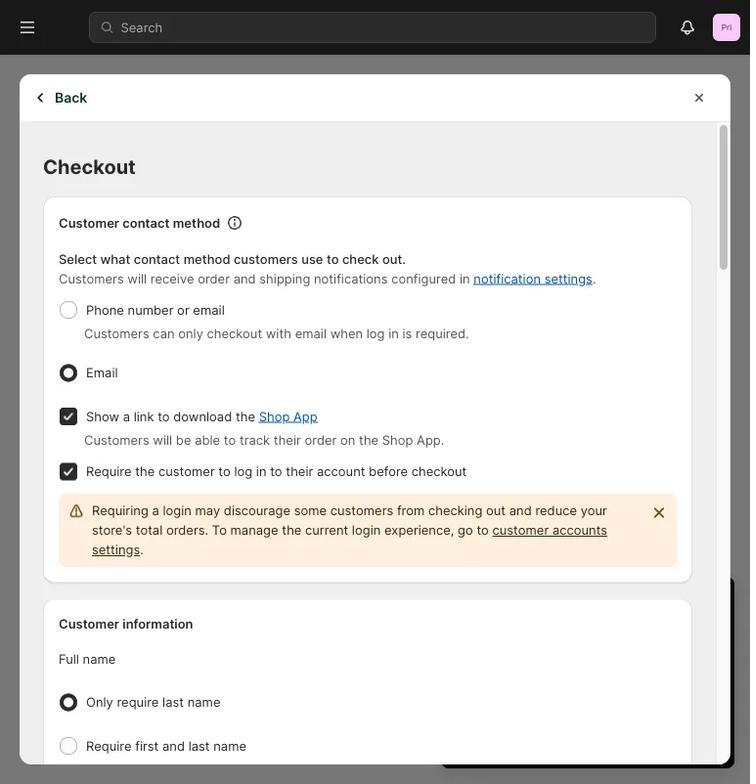 Task type: describe. For each thing, give the bounding box(es) containing it.
phone
[[86, 302, 124, 317]]

left
[[515, 594, 545, 618]]

a for requiring
[[152, 503, 159, 518]]

discourage
[[224, 503, 291, 518]]

and right first
[[162, 739, 185, 754]]

alert inside settings dialog
[[59, 494, 677, 568]]

requiring a login may discourage some customers from checking out and reduce your store's total orders.  to manage the current login experience, go to
[[92, 503, 607, 538]]

to right link
[[158, 409, 170, 424]]

1 horizontal spatial email
[[295, 326, 327, 341]]

1 horizontal spatial last
[[188, 739, 210, 754]]

or
[[177, 302, 190, 317]]

only
[[86, 695, 113, 710]]

out
[[486, 503, 506, 518]]

link
[[134, 409, 154, 424]]

your inside requiring a login may discourage some customers from checking out and reduce your store's total orders.  to manage the current login experience, go to
[[581, 503, 607, 518]]

will inside 'select what contact method customers use to check out. customers will receive order and shipping notifications configured in notification settings .'
[[128, 271, 147, 286]]

1 day left in your trial element
[[441, 628, 735, 769]]

notification
[[474, 271, 541, 286]]

to
[[212, 523, 227, 538]]

customer inside customer accounts settings
[[493, 523, 549, 538]]

pri button
[[711, 12, 743, 43]]

email
[[86, 365, 118, 381]]

only require last name
[[86, 695, 221, 710]]

and inside requiring a login may discourage some customers from checking out and reduce your store's total orders.  to manage the current login experience, go to
[[509, 503, 532, 518]]

require for require first and last name
[[86, 739, 132, 754]]

to right the able
[[224, 433, 236, 448]]

accounts
[[553, 523, 608, 538]]

some
[[294, 503, 327, 518]]

0 vertical spatial method
[[173, 215, 220, 230]]

princess image
[[713, 14, 741, 41]]

customers can only checkout with email when log in is required.
[[84, 326, 469, 341]]

receive
[[150, 271, 194, 286]]

can
[[153, 326, 175, 341]]

full
[[59, 652, 79, 667]]

require for require the customer to log in to their account before checkout
[[86, 464, 132, 479]]

1 horizontal spatial login
[[352, 523, 381, 538]]

1 vertical spatial will
[[153, 433, 172, 448]]

is
[[403, 326, 412, 341]]

0 horizontal spatial email
[[193, 302, 225, 317]]

notification settings link
[[474, 271, 593, 286]]

1
[[461, 594, 470, 618]]

with
[[266, 326, 292, 341]]

customize
[[618, 669, 680, 684]]

reduce
[[536, 503, 577, 518]]

1 vertical spatial order
[[305, 433, 337, 448]]

to customize your online store and add bonus features
[[476, 669, 710, 704]]

in inside 'select what contact method customers use to check out. customers will receive order and shipping notifications configured in notification settings .'
[[460, 271, 470, 286]]

on
[[340, 433, 355, 448]]

customer for customer contact method
[[59, 215, 119, 230]]

2 vertical spatial name
[[214, 739, 247, 754]]

. inside 'select what contact method customers use to check out. customers will receive order and shipping notifications configured in notification settings .'
[[593, 271, 596, 286]]

0 vertical spatial customer
[[158, 464, 215, 479]]

customers inside 'select what contact method customers use to check out. customers will receive order and shipping notifications configured in notification settings .'
[[59, 271, 124, 286]]

go
[[458, 523, 473, 538]]

1 day left in your trial
[[461, 594, 653, 618]]

to down the able
[[219, 464, 231, 479]]

download
[[173, 409, 232, 424]]

may
[[195, 503, 220, 518]]

show a link to download the shop app
[[86, 409, 318, 424]]

require the customer to log in to their account before checkout
[[86, 464, 467, 479]]

shipping
[[260, 271, 310, 286]]

search
[[121, 20, 163, 35]]

require
[[117, 695, 159, 710]]

what
[[100, 251, 130, 267]]

shop app link
[[259, 409, 318, 424]]

required.
[[416, 326, 469, 341]]

customer information
[[59, 617, 193, 632]]

the right on on the left bottom of page
[[359, 433, 379, 448]]

out.
[[382, 251, 406, 267]]

0 horizontal spatial last
[[162, 695, 184, 710]]

customers inside 'select what contact method customers use to check out. customers will receive order and shipping notifications configured in notification settings .'
[[234, 251, 298, 267]]

account
[[317, 464, 365, 479]]

the up the track at the left bottom of the page
[[236, 409, 255, 424]]

store
[[516, 689, 547, 704]]

app
[[293, 409, 318, 424]]

trial
[[618, 594, 653, 618]]

customer accounts settings
[[92, 523, 608, 558]]

back link
[[20, 74, 109, 121]]

customer contact method
[[59, 215, 220, 230]]

1 horizontal spatial log
[[367, 326, 385, 341]]

before
[[369, 464, 408, 479]]

when
[[330, 326, 363, 341]]

method inside 'select what contact method customers use to check out. customers will receive order and shipping notifications configured in notification settings .'
[[184, 251, 230, 267]]



Task type: vqa. For each thing, say whether or not it's contained in the screenshot.
My to the top
no



Task type: locate. For each thing, give the bounding box(es) containing it.
in right left
[[550, 594, 566, 618]]

use
[[301, 251, 323, 267]]

information
[[123, 617, 193, 632]]

customers inside requiring a login may discourage some customers from checking out and reduce your store's total orders.  to manage the current login experience, go to
[[330, 503, 394, 518]]

customers
[[59, 271, 124, 286], [84, 326, 149, 341], [84, 433, 149, 448]]

1 horizontal spatial settings
[[545, 271, 593, 286]]

0 horizontal spatial checkout
[[207, 326, 262, 341]]

the up requiring
[[135, 464, 155, 479]]

0 horizontal spatial order
[[198, 271, 230, 286]]

checking
[[428, 503, 483, 518]]

customers down the show
[[84, 433, 149, 448]]

0 vertical spatial settings
[[545, 271, 593, 286]]

2 vertical spatial customers
[[84, 433, 149, 448]]

1 vertical spatial your
[[572, 594, 613, 618]]

1 require from the top
[[86, 464, 132, 479]]

and inside 'select what contact method customers use to check out. customers will receive order and shipping notifications configured in notification settings .'
[[233, 271, 256, 286]]

1 vertical spatial method
[[184, 251, 230, 267]]

customers up shipping on the top of page
[[234, 251, 298, 267]]

settings inside customer accounts settings
[[92, 542, 140, 558]]

. down total
[[140, 542, 144, 558]]

0 vertical spatial a
[[123, 409, 130, 424]]

your inside to customize your online store and add bonus features
[[683, 669, 710, 684]]

0 vertical spatial will
[[128, 271, 147, 286]]

to right go
[[477, 523, 489, 538]]

their down shop app "link"
[[274, 433, 301, 448]]

2 customer from the top
[[59, 617, 119, 632]]

1 vertical spatial .
[[140, 542, 144, 558]]

your up accounts
[[581, 503, 607, 518]]

customers for show a link to download the
[[84, 433, 149, 448]]

checkout right the only
[[207, 326, 262, 341]]

require left first
[[86, 739, 132, 754]]

customers down the select
[[59, 271, 124, 286]]

and left add
[[550, 689, 573, 704]]

0 horizontal spatial settings
[[92, 542, 140, 558]]

back
[[55, 90, 87, 106]]

a left link
[[123, 409, 130, 424]]

2 vertical spatial your
[[683, 669, 710, 684]]

to inside requiring a login may discourage some customers from checking out and reduce your store's total orders.  to manage the current login experience, go to
[[477, 523, 489, 538]]

1 customer from the top
[[59, 215, 119, 230]]

shop up customers will be able to track their order on the shop app.
[[259, 409, 290, 424]]

contact up what
[[123, 215, 170, 230]]

configured
[[391, 271, 456, 286]]

email
[[193, 302, 225, 317], [295, 326, 327, 341]]

a for show
[[123, 409, 130, 424]]

log
[[367, 326, 385, 341], [234, 464, 253, 479]]

1 vertical spatial contact
[[134, 251, 180, 267]]

a
[[123, 409, 130, 424], [152, 503, 159, 518]]

1 vertical spatial last
[[188, 739, 210, 754]]

name right first
[[214, 739, 247, 754]]

1 vertical spatial customer
[[493, 523, 549, 538]]

order left on on the left bottom of page
[[305, 433, 337, 448]]

1 horizontal spatial a
[[152, 503, 159, 518]]

your up features
[[683, 669, 710, 684]]

day
[[475, 594, 509, 618]]

number
[[128, 302, 174, 317]]

phone number or email
[[86, 302, 225, 317]]

features
[[643, 689, 693, 704]]

experience,
[[384, 523, 454, 538]]

to inside to customize your online store and add bonus features
[[602, 669, 615, 684]]

will
[[128, 271, 147, 286], [153, 433, 172, 448]]

0 vertical spatial customers
[[234, 251, 298, 267]]

in right configured
[[460, 271, 470, 286]]

0 vertical spatial checkout
[[207, 326, 262, 341]]

able
[[195, 433, 220, 448]]

1 vertical spatial a
[[152, 503, 159, 518]]

notifications
[[314, 271, 388, 286]]

0 vertical spatial customers
[[59, 271, 124, 286]]

0 vertical spatial .
[[593, 271, 596, 286]]

contact inside 'select what contact method customers use to check out. customers will receive order and shipping notifications configured in notification settings .'
[[134, 251, 180, 267]]

settings dialog
[[20, 74, 731, 785]]

last
[[162, 695, 184, 710], [188, 739, 210, 754]]

1 vertical spatial checkout
[[412, 464, 467, 479]]

contact up receive
[[134, 251, 180, 267]]

login
[[163, 503, 192, 518], [352, 523, 381, 538]]

to up "bonus"
[[602, 669, 615, 684]]

app.
[[417, 433, 444, 448]]

0 horizontal spatial customers
[[234, 251, 298, 267]]

0 vertical spatial require
[[86, 464, 132, 479]]

.
[[593, 271, 596, 286], [140, 542, 144, 558]]

require
[[86, 464, 132, 479], [86, 739, 132, 754]]

full name
[[59, 652, 116, 667]]

0 vertical spatial log
[[367, 326, 385, 341]]

contact
[[123, 215, 170, 230], [134, 251, 180, 267]]

customers for phone number or email
[[84, 326, 149, 341]]

and left shipping on the top of page
[[233, 271, 256, 286]]

check
[[342, 251, 379, 267]]

settings inside 'select what contact method customers use to check out. customers will receive order and shipping notifications configured in notification settings .'
[[545, 271, 593, 286]]

0 vertical spatial email
[[193, 302, 225, 317]]

0 vertical spatial name
[[83, 652, 116, 667]]

1 vertical spatial name
[[188, 695, 221, 710]]

track
[[240, 433, 270, 448]]

1 vertical spatial settings
[[92, 542, 140, 558]]

1 horizontal spatial checkout
[[412, 464, 467, 479]]

shop
[[259, 409, 290, 424], [382, 433, 413, 448]]

customer for customer information
[[59, 617, 119, 632]]

only
[[178, 326, 203, 341]]

0 horizontal spatial login
[[163, 503, 192, 518]]

0 horizontal spatial .
[[140, 542, 144, 558]]

0 vertical spatial login
[[163, 503, 192, 518]]

and inside to customize your online store and add bonus features
[[550, 689, 573, 704]]

0 horizontal spatial a
[[123, 409, 130, 424]]

. inside alert
[[140, 542, 144, 558]]

require up requiring
[[86, 464, 132, 479]]

1 day left in your trial button
[[441, 577, 735, 618]]

customer
[[59, 215, 119, 230], [59, 617, 119, 632]]

bonus
[[603, 689, 640, 704]]

0 vertical spatial their
[[274, 433, 301, 448]]

customer down be
[[158, 464, 215, 479]]

select what contact method customers use to check out. customers will receive order and shipping notifications configured in notification settings .
[[59, 251, 596, 286]]

name right the full
[[83, 652, 116, 667]]

customers
[[234, 251, 298, 267], [330, 503, 394, 518]]

0 vertical spatial last
[[162, 695, 184, 710]]

in down customers will be able to track their order on the shop app.
[[256, 464, 267, 479]]

store's
[[92, 523, 132, 538]]

customer up full name
[[59, 617, 119, 632]]

order inside 'select what contact method customers use to check out. customers will receive order and shipping notifications configured in notification settings .'
[[198, 271, 230, 286]]

checkout
[[43, 155, 136, 179]]

to right use
[[327, 251, 339, 267]]

the inside requiring a login may discourage some customers from checking out and reduce your store's total orders.  to manage the current login experience, go to
[[282, 523, 302, 538]]

0 horizontal spatial log
[[234, 464, 253, 479]]

in left is at the top right of the page
[[389, 326, 399, 341]]

1 vertical spatial customer
[[59, 617, 119, 632]]

1 vertical spatial login
[[352, 523, 381, 538]]

0 horizontal spatial shop
[[259, 409, 290, 424]]

. right notification
[[593, 271, 596, 286]]

search button
[[89, 12, 656, 43]]

2 require from the top
[[86, 739, 132, 754]]

order right receive
[[198, 271, 230, 286]]

log down the track at the left bottom of the page
[[234, 464, 253, 479]]

1 horizontal spatial order
[[305, 433, 337, 448]]

login right the current
[[352, 523, 381, 538]]

0 horizontal spatial will
[[128, 271, 147, 286]]

1 vertical spatial customers
[[84, 326, 149, 341]]

their up the some
[[286, 464, 313, 479]]

0 vertical spatial shop
[[259, 409, 290, 424]]

customer down out
[[493, 523, 549, 538]]

will left be
[[153, 433, 172, 448]]

1 vertical spatial shop
[[382, 433, 413, 448]]

settings
[[545, 271, 593, 286], [92, 542, 140, 558]]

a up total
[[152, 503, 159, 518]]

email right the with
[[295, 326, 327, 341]]

alert containing requiring a login may discourage some customers from checking out and reduce your store's total orders.  to manage the current login experience, go to
[[59, 494, 677, 568]]

shop up before
[[382, 433, 413, 448]]

1 horizontal spatial shop
[[382, 433, 413, 448]]

requiring
[[92, 503, 149, 518]]

current
[[305, 523, 348, 538]]

checkout
[[207, 326, 262, 341], [412, 464, 467, 479]]

your inside dropdown button
[[572, 594, 613, 618]]

add
[[576, 689, 599, 704]]

customers will be able to track their order on the shop app.
[[84, 433, 444, 448]]

0 vertical spatial contact
[[123, 215, 170, 230]]

will down what
[[128, 271, 147, 286]]

a inside requiring a login may discourage some customers from checking out and reduce your store's total orders.  to manage the current login experience, go to
[[152, 503, 159, 518]]

settings down store's
[[92, 542, 140, 558]]

total
[[136, 523, 163, 538]]

and
[[233, 271, 256, 286], [509, 503, 532, 518], [550, 689, 573, 704], [162, 739, 185, 754]]

login up orders.
[[163, 503, 192, 518]]

customers down phone
[[84, 326, 149, 341]]

email right or
[[193, 302, 225, 317]]

online
[[476, 689, 512, 704]]

require first and last name
[[86, 739, 247, 754]]

name up 'require first and last name'
[[188, 695, 221, 710]]

method
[[173, 215, 220, 230], [184, 251, 230, 267]]

in inside dropdown button
[[550, 594, 566, 618]]

1 vertical spatial customers
[[330, 503, 394, 518]]

to down customers will be able to track their order on the shop app.
[[270, 464, 282, 479]]

order
[[198, 271, 230, 286], [305, 433, 337, 448]]

last right first
[[188, 739, 210, 754]]

your left 'trial'
[[572, 594, 613, 618]]

log right when
[[367, 326, 385, 341]]

checkout down app.
[[412, 464, 467, 479]]

name
[[83, 652, 116, 667], [188, 695, 221, 710], [214, 739, 247, 754]]

0 vertical spatial order
[[198, 271, 230, 286]]

show
[[86, 409, 119, 424]]

alert
[[59, 494, 677, 568]]

the down the some
[[282, 523, 302, 538]]

customer accounts settings link
[[92, 523, 608, 558]]

the
[[236, 409, 255, 424], [359, 433, 379, 448], [135, 464, 155, 479], [282, 523, 302, 538]]

from
[[397, 503, 425, 518]]

select
[[59, 251, 97, 267]]

last right require
[[162, 695, 184, 710]]

1 vertical spatial their
[[286, 464, 313, 479]]

manage
[[230, 523, 278, 538]]

their
[[274, 433, 301, 448], [286, 464, 313, 479]]

customers up customer accounts settings link
[[330, 503, 394, 518]]

0 vertical spatial your
[[581, 503, 607, 518]]

first
[[135, 739, 159, 754]]

to inside 'select what contact method customers use to check out. customers will receive order and shipping notifications configured in notification settings .'
[[327, 251, 339, 267]]

1 vertical spatial email
[[295, 326, 327, 341]]

settings right notification
[[545, 271, 593, 286]]

1 vertical spatial log
[[234, 464, 253, 479]]

0 vertical spatial customer
[[59, 215, 119, 230]]

customer up the select
[[59, 215, 119, 230]]

1 horizontal spatial will
[[153, 433, 172, 448]]

and right out
[[509, 503, 532, 518]]

1 horizontal spatial .
[[593, 271, 596, 286]]

0 horizontal spatial customer
[[158, 464, 215, 479]]

1 horizontal spatial customer
[[493, 523, 549, 538]]

1 vertical spatial require
[[86, 739, 132, 754]]

1 horizontal spatial customers
[[330, 503, 394, 518]]

be
[[176, 433, 191, 448]]

orders.
[[166, 523, 209, 538]]

dialog
[[739, 74, 750, 765]]



